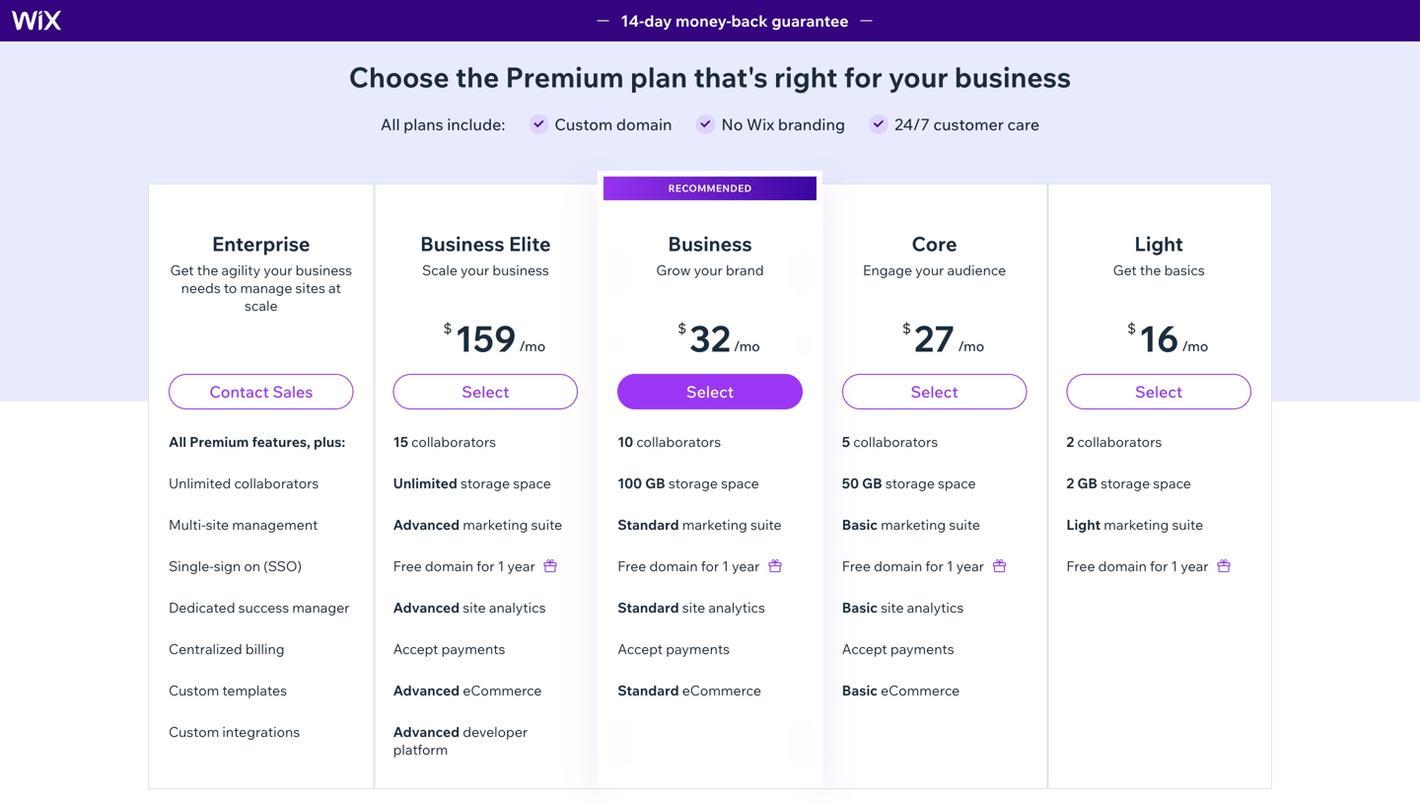 Task type: locate. For each thing, give the bounding box(es) containing it.
2 horizontal spatial business
[[955, 60, 1072, 94]]

custom for custom integrations
[[169, 723, 219, 741]]

159
[[455, 316, 516, 361]]

3 ecommerce from the left
[[881, 682, 960, 699]]

analytics
[[489, 599, 546, 616], [709, 599, 766, 616], [907, 599, 964, 616]]

light for light get the basics
[[1135, 231, 1184, 256]]

year down light marketing suite
[[1181, 557, 1209, 575]]

suite for advanced marketing suite
[[531, 516, 563, 533]]

2 vertical spatial basic
[[842, 682, 878, 699]]

$ inside '$ 16 /mo'
[[1128, 320, 1137, 337]]

1 horizontal spatial ecommerce
[[683, 682, 762, 699]]

0 horizontal spatial business
[[296, 261, 352, 279]]

collaborators up '50 gb storage space'
[[854, 433, 938, 450]]

2
[[1067, 433, 1075, 450], [1067, 475, 1075, 492]]

$ for 159
[[444, 320, 452, 337]]

ecommerce down standard site analytics
[[683, 682, 762, 699]]

unlimited storage space
[[393, 475, 551, 492]]

advanced site analytics
[[393, 599, 546, 616]]

your down "core"
[[916, 261, 945, 279]]

1 vertical spatial 2
[[1067, 475, 1075, 492]]

basic
[[842, 516, 878, 533], [842, 599, 878, 616], [842, 682, 878, 699]]

0 vertical spatial 2
[[1067, 433, 1075, 450]]

collaborators for 15
[[412, 433, 496, 450]]

analytics for advanced site analytics
[[489, 599, 546, 616]]

3 free from the left
[[842, 557, 871, 575]]

2 space from the left
[[721, 475, 759, 492]]

advanced
[[393, 516, 460, 533], [393, 599, 460, 616], [393, 682, 460, 699], [393, 723, 460, 741]]

4 marketing from the left
[[1104, 516, 1170, 533]]

0 horizontal spatial unlimited
[[169, 475, 231, 492]]

year down standard marketing suite
[[732, 557, 760, 575]]

domain up basic site analytics
[[874, 557, 923, 575]]

1 vertical spatial all
[[169, 433, 187, 450]]

storage up light marketing suite
[[1101, 475, 1151, 492]]

storage for 2 gb
[[1101, 475, 1151, 492]]

32
[[690, 316, 731, 361]]

payments down advanced site analytics in the left of the page
[[442, 640, 506, 658]]

collaborators up management on the left bottom of the page
[[234, 475, 319, 492]]

1 horizontal spatial analytics
[[709, 599, 766, 616]]

accept up basic ecommerce at the bottom of the page
[[842, 640, 888, 658]]

your
[[889, 60, 949, 94], [264, 261, 293, 279], [461, 261, 490, 279], [694, 261, 723, 279], [916, 261, 945, 279]]

gb right the 100
[[646, 475, 666, 492]]

1 marketing from the left
[[463, 516, 528, 533]]

3 1 from the left
[[947, 557, 954, 575]]

4 storage from the left
[[1101, 475, 1151, 492]]

4 /mo from the left
[[1183, 337, 1209, 355]]

domain up standard site analytics
[[650, 557, 698, 575]]

select
[[462, 382, 510, 402], [687, 382, 734, 402], [911, 382, 959, 402], [1136, 382, 1183, 402]]

/mo right 16
[[1183, 337, 1209, 355]]

on
[[244, 557, 260, 575]]

standard down standard site analytics
[[618, 682, 679, 699]]

1 vertical spatial premium
[[190, 433, 249, 450]]

3 storage from the left
[[886, 475, 935, 492]]

0 horizontal spatial analytics
[[489, 599, 546, 616]]

2 year from the left
[[732, 557, 760, 575]]

agility
[[222, 261, 261, 279]]

engage
[[863, 261, 913, 279]]

analytics down basic marketing suite
[[907, 599, 964, 616]]

$ left 16
[[1128, 320, 1137, 337]]

2 horizontal spatial accept payments
[[842, 640, 955, 658]]

free up standard site analytics
[[618, 557, 647, 575]]

3 basic from the top
[[842, 682, 878, 699]]

1 horizontal spatial gb
[[863, 475, 883, 492]]

suite down unlimited storage space
[[531, 516, 563, 533]]

1 gb from the left
[[646, 475, 666, 492]]

2 horizontal spatial accept
[[842, 640, 888, 658]]

0 horizontal spatial get
[[170, 261, 194, 279]]

2 vertical spatial standard
[[618, 682, 679, 699]]

collaborators up unlimited storage space
[[412, 433, 496, 450]]

0 vertical spatial light
[[1135, 231, 1184, 256]]

0 horizontal spatial gb
[[646, 475, 666, 492]]

2 horizontal spatial ecommerce
[[881, 682, 960, 699]]

14-day money-back guarantee
[[621, 11, 849, 31]]

ecommerce down basic site analytics
[[881, 682, 960, 699]]

/mo inside '$ 16 /mo'
[[1183, 337, 1209, 355]]

plan
[[630, 60, 688, 94]]

2 analytics from the left
[[709, 599, 766, 616]]

marketing down unlimited storage space
[[463, 516, 528, 533]]

unlimited collaborators
[[169, 475, 319, 492]]

grow
[[656, 261, 691, 279]]

payments down standard site analytics
[[666, 640, 730, 658]]

business inside enterprise get the agility your business needs to manage sites at scale
[[296, 261, 352, 279]]

suite down 100 gb storage space
[[751, 516, 782, 533]]

0 horizontal spatial all
[[169, 433, 187, 450]]

branding
[[778, 114, 846, 134]]

2 gb storage space
[[1067, 475, 1192, 492]]

1 standard from the top
[[618, 516, 679, 533]]

your right the scale
[[461, 261, 490, 279]]

marketing down '50 gb storage space'
[[881, 516, 946, 533]]

that's
[[694, 60, 768, 94]]

$ left '32'
[[678, 320, 687, 337]]

billing
[[246, 640, 285, 658]]

1 unlimited from the left
[[169, 475, 231, 492]]

1 vertical spatial light
[[1067, 516, 1101, 533]]

1 horizontal spatial accept
[[618, 640, 663, 658]]

wix
[[747, 114, 775, 134]]

back
[[732, 11, 768, 31]]

free up advanced site analytics in the left of the page
[[393, 557, 422, 575]]

your up manage
[[264, 261, 293, 279]]

select button
[[393, 374, 578, 409], [618, 374, 803, 409], [842, 374, 1028, 409], [1067, 374, 1252, 409]]

analytics down standard marketing suite
[[709, 599, 766, 616]]

4 select from the left
[[1136, 382, 1183, 402]]

3 /mo from the left
[[958, 337, 985, 355]]

site for standard
[[683, 599, 706, 616]]

3 standard from the top
[[618, 682, 679, 699]]

2 business from the left
[[668, 231, 753, 256]]

2 select from the left
[[687, 382, 734, 402]]

0 horizontal spatial accept payments
[[393, 640, 506, 658]]

basic up basic ecommerce at the bottom of the page
[[842, 599, 878, 616]]

sites
[[296, 279, 325, 297]]

get inside light get the basics
[[1114, 261, 1137, 279]]

1 vertical spatial standard
[[618, 599, 679, 616]]

1 horizontal spatial payments
[[666, 640, 730, 658]]

collaborators
[[412, 433, 496, 450], [637, 433, 721, 450], [854, 433, 938, 450], [1078, 433, 1163, 450], [234, 475, 319, 492]]

year down basic marketing suite
[[957, 557, 985, 575]]

1 2 from the top
[[1067, 433, 1075, 450]]

3 marketing from the left
[[881, 516, 946, 533]]

the up include:
[[456, 60, 500, 94]]

3 payments from the left
[[891, 640, 955, 658]]

site up basic ecommerce at the bottom of the page
[[881, 599, 904, 616]]

collaborators up 2 gb storage space
[[1078, 433, 1163, 450]]

3 advanced from the top
[[393, 682, 460, 699]]

plans
[[404, 114, 444, 134]]

3 suite from the left
[[950, 516, 981, 533]]

select down '32'
[[687, 382, 734, 402]]

$ inside the $ 32 /mo
[[678, 320, 687, 337]]

2 storage from the left
[[669, 475, 718, 492]]

basic down basic site analytics
[[842, 682, 878, 699]]

1 vertical spatial custom
[[169, 682, 219, 699]]

/mo inside the $ 32 /mo
[[734, 337, 761, 355]]

1 vertical spatial basic
[[842, 599, 878, 616]]

standard down the 100
[[618, 516, 679, 533]]

payments down basic site analytics
[[891, 640, 955, 658]]

select button down 159 on the left of page
[[393, 374, 578, 409]]

the inside light get the basics
[[1140, 261, 1162, 279]]

1 get from the left
[[170, 261, 194, 279]]

1 down advanced marketing suite
[[498, 557, 505, 575]]

domain
[[617, 114, 672, 134], [425, 557, 474, 575], [650, 557, 698, 575], [874, 557, 923, 575], [1099, 557, 1147, 575]]

sales
[[273, 382, 313, 402]]

business up at
[[296, 261, 352, 279]]

collaborators for 10
[[637, 433, 721, 450]]

3 space from the left
[[938, 475, 976, 492]]

standard for marketing suite
[[618, 516, 679, 533]]

1 business from the left
[[420, 231, 505, 256]]

platform
[[393, 741, 448, 758]]

premium
[[506, 60, 624, 94], [190, 433, 249, 450]]

0 horizontal spatial accept
[[393, 640, 439, 658]]

$ left 159 on the left of page
[[444, 320, 452, 337]]

4 free from the left
[[1067, 557, 1096, 575]]

core
[[912, 231, 958, 256]]

1 $ from the left
[[444, 320, 452, 337]]

contact sales
[[210, 382, 313, 402]]

for
[[844, 60, 883, 94], [477, 557, 495, 575], [701, 557, 719, 575], [926, 557, 944, 575], [1150, 557, 1169, 575]]

4 suite from the left
[[1173, 516, 1204, 533]]

1 payments from the left
[[442, 640, 506, 658]]

space up basic marketing suite
[[938, 475, 976, 492]]

0 vertical spatial all
[[381, 114, 400, 134]]

1 suite from the left
[[531, 516, 563, 533]]

3 gb from the left
[[1078, 475, 1098, 492]]

1 accept from the left
[[393, 640, 439, 658]]

management
[[232, 516, 318, 533]]

4 space from the left
[[1154, 475, 1192, 492]]

select down 27
[[911, 382, 959, 402]]

business for grow
[[668, 231, 753, 256]]

1 horizontal spatial business
[[668, 231, 753, 256]]

all for all premium features, plus:
[[169, 433, 187, 450]]

4 1 from the left
[[1172, 557, 1178, 575]]

1 horizontal spatial business
[[493, 261, 549, 279]]

free domain for 1 year up advanced site analytics in the left of the page
[[393, 557, 536, 575]]

1 horizontal spatial accept payments
[[618, 640, 730, 658]]

for down light marketing suite
[[1150, 557, 1169, 575]]

light inside light get the basics
[[1135, 231, 1184, 256]]

1 select button from the left
[[393, 374, 578, 409]]

select button down 27
[[842, 374, 1028, 409]]

marketing down 2 gb storage space
[[1104, 516, 1170, 533]]

1 horizontal spatial premium
[[506, 60, 624, 94]]

2 $ from the left
[[678, 320, 687, 337]]

your right grow
[[694, 261, 723, 279]]

3 year from the left
[[957, 557, 985, 575]]

site up sign
[[206, 516, 229, 533]]

1 horizontal spatial light
[[1135, 231, 1184, 256]]

2 standard from the top
[[618, 599, 679, 616]]

1 down light marketing suite
[[1172, 557, 1178, 575]]

$ inside '$ 159 /mo'
[[444, 320, 452, 337]]

0 horizontal spatial light
[[1067, 516, 1101, 533]]

site down advanced marketing suite
[[463, 599, 486, 616]]

accept up advanced ecommerce
[[393, 640, 439, 658]]

advanced for site analytics
[[393, 599, 460, 616]]

select button down 16
[[1067, 374, 1252, 409]]

business inside business grow your brand
[[668, 231, 753, 256]]

4 advanced from the top
[[393, 723, 460, 741]]

premium up unlimited collaborators
[[190, 433, 249, 450]]

2 unlimited from the left
[[393, 475, 458, 492]]

0 horizontal spatial business
[[420, 231, 505, 256]]

the
[[456, 60, 500, 94], [197, 261, 218, 279], [1140, 261, 1162, 279]]

select down 159 on the left of page
[[462, 382, 510, 402]]

the inside enterprise get the agility your business needs to manage sites at scale
[[197, 261, 218, 279]]

recommended
[[669, 182, 752, 194]]

1 horizontal spatial all
[[381, 114, 400, 134]]

get for enterprise
[[170, 261, 194, 279]]

3 select from the left
[[911, 382, 959, 402]]

the left the basics
[[1140, 261, 1162, 279]]

ecommerce up developer
[[463, 682, 542, 699]]

free down light marketing suite
[[1067, 557, 1096, 575]]

space up advanced marketing suite
[[513, 475, 551, 492]]

$
[[444, 320, 452, 337], [678, 320, 687, 337], [903, 320, 912, 337], [1128, 320, 1137, 337]]

standard
[[618, 516, 679, 533], [618, 599, 679, 616], [618, 682, 679, 699]]

your inside core engage your audience
[[916, 261, 945, 279]]

all up unlimited collaborators
[[169, 433, 187, 450]]

storage up basic marketing suite
[[886, 475, 935, 492]]

free domain for 1 year
[[393, 557, 536, 575], [618, 557, 760, 575], [842, 557, 985, 575], [1067, 557, 1209, 575]]

storage
[[461, 475, 510, 492], [669, 475, 718, 492], [886, 475, 935, 492], [1101, 475, 1151, 492]]

suite for standard marketing suite
[[751, 516, 782, 533]]

developer
[[463, 723, 528, 741]]

2 horizontal spatial analytics
[[907, 599, 964, 616]]

unlimited up multi-
[[169, 475, 231, 492]]

accept payments up standard ecommerce
[[618, 640, 730, 658]]

2 2 from the top
[[1067, 475, 1075, 492]]

24/7 customer care
[[895, 114, 1040, 134]]

marketing
[[463, 516, 528, 533], [683, 516, 748, 533], [881, 516, 946, 533], [1104, 516, 1170, 533]]

2 select button from the left
[[618, 374, 803, 409]]

multi-site management
[[169, 516, 318, 533]]

get up needs
[[170, 261, 194, 279]]

marketing for basic
[[881, 516, 946, 533]]

scale
[[422, 261, 458, 279]]

/mo inside '$ 159 /mo'
[[519, 337, 546, 355]]

accept up standard ecommerce
[[618, 640, 663, 658]]

guarantee
[[772, 11, 849, 31]]

get for light
[[1114, 261, 1137, 279]]

0 vertical spatial basic
[[842, 516, 878, 533]]

business inside business elite scale your business
[[420, 231, 505, 256]]

suite
[[531, 516, 563, 533], [751, 516, 782, 533], [950, 516, 981, 533], [1173, 516, 1204, 533]]

4 $ from the left
[[1128, 320, 1137, 337]]

business up the scale
[[420, 231, 505, 256]]

2 advanced from the top
[[393, 599, 460, 616]]

unlimited
[[169, 475, 231, 492], [393, 475, 458, 492]]

year down advanced marketing suite
[[508, 557, 536, 575]]

select button down '32'
[[618, 374, 803, 409]]

all left plans at left top
[[381, 114, 400, 134]]

standard marketing suite
[[618, 516, 782, 533]]

2 accept payments from the left
[[618, 640, 730, 658]]

light for light marketing suite
[[1067, 516, 1101, 533]]

your inside enterprise get the agility your business needs to manage sites at scale
[[264, 261, 293, 279]]

2 1 from the left
[[723, 557, 729, 575]]

storage up standard marketing suite
[[669, 475, 718, 492]]

accept
[[393, 640, 439, 658], [618, 640, 663, 658], [842, 640, 888, 658]]

all premium features, plus:
[[169, 433, 346, 450]]

$ 32 /mo
[[678, 316, 761, 361]]

analytics for standard site analytics
[[709, 599, 766, 616]]

your inside business grow your brand
[[694, 261, 723, 279]]

1 advanced from the top
[[393, 516, 460, 533]]

0 vertical spatial custom
[[555, 114, 613, 134]]

your up 24/7 at the right of the page
[[889, 60, 949, 94]]

site
[[206, 516, 229, 533], [463, 599, 486, 616], [683, 599, 706, 616], [881, 599, 904, 616]]

2 horizontal spatial the
[[1140, 261, 1162, 279]]

suite down '50 gb storage space'
[[950, 516, 981, 533]]

space up light marketing suite
[[1154, 475, 1192, 492]]

free domain for 1 year down light marketing suite
[[1067, 557, 1209, 575]]

unlimited down 15 collaborators
[[393, 475, 458, 492]]

1
[[498, 557, 505, 575], [723, 557, 729, 575], [947, 557, 954, 575], [1172, 557, 1178, 575]]

gb down 2 collaborators
[[1078, 475, 1098, 492]]

3 analytics from the left
[[907, 599, 964, 616]]

premium up custom domain at the top
[[506, 60, 624, 94]]

marketing for light
[[1104, 516, 1170, 533]]

$ inside $ 27 /mo
[[903, 320, 912, 337]]

get left the basics
[[1114, 261, 1137, 279]]

0 horizontal spatial the
[[197, 261, 218, 279]]

light up the basics
[[1135, 231, 1184, 256]]

storage up advanced marketing suite
[[461, 475, 510, 492]]

customer
[[934, 114, 1004, 134]]

2 up 2 gb storage space
[[1067, 433, 1075, 450]]

1 horizontal spatial unlimited
[[393, 475, 458, 492]]

2 /mo from the left
[[734, 337, 761, 355]]

3 $ from the left
[[903, 320, 912, 337]]

$ left 27
[[903, 320, 912, 337]]

space up standard marketing suite
[[721, 475, 759, 492]]

2 horizontal spatial payments
[[891, 640, 955, 658]]

0 horizontal spatial ecommerce
[[463, 682, 542, 699]]

/mo for 16
[[1183, 337, 1209, 355]]

collaborators for 5
[[854, 433, 938, 450]]

1 /mo from the left
[[519, 337, 546, 355]]

1 horizontal spatial get
[[1114, 261, 1137, 279]]

2 gb from the left
[[863, 475, 883, 492]]

(sso)
[[264, 557, 302, 575]]

10
[[618, 433, 634, 450]]

free up basic site analytics
[[842, 557, 871, 575]]

$ for 32
[[678, 320, 687, 337]]

1 analytics from the left
[[489, 599, 546, 616]]

business inside business elite scale your business
[[493, 261, 549, 279]]

business
[[955, 60, 1072, 94], [296, 261, 352, 279], [493, 261, 549, 279]]

100
[[618, 475, 642, 492]]

1 basic from the top
[[842, 516, 878, 533]]

basic for site analytics
[[842, 599, 878, 616]]

business down elite
[[493, 261, 549, 279]]

get inside enterprise get the agility your business needs to manage sites at scale
[[170, 261, 194, 279]]

2 get from the left
[[1114, 261, 1137, 279]]

1 ecommerce from the left
[[463, 682, 542, 699]]

2 horizontal spatial gb
[[1078, 475, 1098, 492]]

domain down plan
[[617, 114, 672, 134]]

0 vertical spatial standard
[[618, 516, 679, 533]]

0 horizontal spatial payments
[[442, 640, 506, 658]]

/mo inside $ 27 /mo
[[958, 337, 985, 355]]

2 ecommerce from the left
[[683, 682, 762, 699]]

get
[[170, 261, 194, 279], [1114, 261, 1137, 279]]

accept payments
[[393, 640, 506, 658], [618, 640, 730, 658], [842, 640, 955, 658]]

2 basic from the top
[[842, 599, 878, 616]]

2 marketing from the left
[[683, 516, 748, 533]]

business up care
[[955, 60, 1072, 94]]

analytics down advanced marketing suite
[[489, 599, 546, 616]]

free
[[393, 557, 422, 575], [618, 557, 647, 575], [842, 557, 871, 575], [1067, 557, 1096, 575]]

/mo for 27
[[958, 337, 985, 355]]

2 vertical spatial custom
[[169, 723, 219, 741]]

collaborators up 100 gb storage space
[[637, 433, 721, 450]]

the up needs
[[197, 261, 218, 279]]

/mo right 27
[[958, 337, 985, 355]]

1 down basic marketing suite
[[947, 557, 954, 575]]

advanced for ecommerce
[[393, 682, 460, 699]]

accept payments up basic ecommerce at the bottom of the page
[[842, 640, 955, 658]]

manager
[[292, 599, 350, 616]]

space for 50 gb storage space
[[938, 475, 976, 492]]

2 free from the left
[[618, 557, 647, 575]]

2 down 2 collaborators
[[1067, 475, 1075, 492]]

custom for custom templates
[[169, 682, 219, 699]]

2 suite from the left
[[751, 516, 782, 533]]



Task type: vqa. For each thing, say whether or not it's contained in the screenshot.
bottom Website
no



Task type: describe. For each thing, give the bounding box(es) containing it.
3 accept from the left
[[842, 640, 888, 658]]

site for advanced
[[463, 599, 486, 616]]

$ 16 /mo
[[1128, 316, 1209, 361]]

no
[[722, 114, 743, 134]]

custom templates
[[169, 682, 287, 699]]

custom integrations
[[169, 723, 300, 741]]

money-
[[676, 11, 732, 31]]

domain down light marketing suite
[[1099, 557, 1147, 575]]

at
[[329, 279, 341, 297]]

gb for 100 gb
[[646, 475, 666, 492]]

choose the premium plan that's right for your business
[[349, 60, 1072, 94]]

advanced ecommerce
[[393, 682, 542, 699]]

basic for marketing suite
[[842, 516, 878, 533]]

needs
[[181, 279, 221, 297]]

gb for 2 gb
[[1078, 475, 1098, 492]]

advanced for marketing suite
[[393, 516, 460, 533]]

sign
[[214, 557, 241, 575]]

basic site analytics
[[842, 599, 964, 616]]

single-sign on (sso)
[[169, 557, 302, 575]]

dedicated success manager
[[169, 599, 350, 616]]

standard ecommerce
[[618, 682, 762, 699]]

business elite scale your business
[[420, 231, 551, 279]]

10 collaborators
[[618, 433, 721, 450]]

all for all plans include:
[[381, 114, 400, 134]]

manage
[[240, 279, 292, 297]]

custom for custom domain
[[555, 114, 613, 134]]

27
[[915, 316, 955, 361]]

5 collaborators
[[842, 433, 938, 450]]

unlimited for unlimited collaborators
[[169, 475, 231, 492]]

business for elite
[[420, 231, 505, 256]]

unlimited for unlimited storage space
[[393, 475, 458, 492]]

integrations
[[222, 723, 300, 741]]

50
[[842, 475, 859, 492]]

centralized billing
[[169, 640, 285, 658]]

for right 'right'
[[844, 60, 883, 94]]

1 free domain for 1 year from the left
[[393, 557, 536, 575]]

centralized
[[169, 640, 242, 658]]

core engage your audience
[[863, 231, 1007, 279]]

features,
[[252, 433, 311, 450]]

1 year from the left
[[508, 557, 536, 575]]

2 collaborators
[[1067, 433, 1163, 450]]

basic marketing suite
[[842, 516, 981, 533]]

marketing for standard
[[683, 516, 748, 533]]

include:
[[447, 114, 506, 134]]

2 for 2
[[1067, 433, 1075, 450]]

1 storage from the left
[[461, 475, 510, 492]]

advanced marketing suite
[[393, 516, 563, 533]]

1 space from the left
[[513, 475, 551, 492]]

14-
[[621, 11, 645, 31]]

collaborators for 2
[[1078, 433, 1163, 450]]

success
[[238, 599, 289, 616]]

care
[[1008, 114, 1040, 134]]

space for 2 gb storage space
[[1154, 475, 1192, 492]]

basic for ecommerce
[[842, 682, 878, 699]]

$ 27 /mo
[[903, 316, 985, 361]]

marketing for advanced
[[463, 516, 528, 533]]

1 1 from the left
[[498, 557, 505, 575]]

contact
[[210, 382, 269, 402]]

3 accept payments from the left
[[842, 640, 955, 658]]

your inside business elite scale your business
[[461, 261, 490, 279]]

$ for 27
[[903, 320, 912, 337]]

4 year from the left
[[1181, 557, 1209, 575]]

$ for 16
[[1128, 320, 1137, 337]]

for down basic marketing suite
[[926, 557, 944, 575]]

0 horizontal spatial premium
[[190, 433, 249, 450]]

basics
[[1165, 261, 1206, 279]]

storage for 50 gb
[[886, 475, 935, 492]]

standard for ecommerce
[[618, 682, 679, 699]]

5
[[842, 433, 851, 450]]

light get the basics
[[1114, 231, 1206, 279]]

storage for 100 gb
[[669, 475, 718, 492]]

4 select button from the left
[[1067, 374, 1252, 409]]

brand
[[726, 261, 764, 279]]

multi-
[[169, 516, 206, 533]]

templates
[[222, 682, 287, 699]]

analytics for basic site analytics
[[907, 599, 964, 616]]

50 gb storage space
[[842, 475, 976, 492]]

standard for site analytics
[[618, 599, 679, 616]]

space for 100 gb storage space
[[721, 475, 759, 492]]

/mo for 159
[[519, 337, 546, 355]]

1 select from the left
[[462, 382, 510, 402]]

24/7
[[895, 114, 930, 134]]

2 payments from the left
[[666, 640, 730, 658]]

2 accept from the left
[[618, 640, 663, 658]]

suite for light marketing suite
[[1173, 516, 1204, 533]]

15
[[393, 433, 409, 450]]

for down advanced marketing suite
[[477, 557, 495, 575]]

site for basic
[[881, 599, 904, 616]]

the for light
[[1140, 261, 1162, 279]]

15 collaborators
[[393, 433, 496, 450]]

suite for basic marketing suite
[[950, 516, 981, 533]]

elite
[[509, 231, 551, 256]]

contact sales button
[[169, 374, 354, 409]]

16
[[1140, 316, 1180, 361]]

ecommerce for basic ecommerce
[[881, 682, 960, 699]]

for down standard marketing suite
[[701, 557, 719, 575]]

to
[[224, 279, 237, 297]]

2 free domain for 1 year from the left
[[618, 557, 760, 575]]

enterprise get the agility your business needs to manage sites at scale
[[170, 231, 352, 314]]

light marketing suite
[[1067, 516, 1204, 533]]

0 vertical spatial premium
[[506, 60, 624, 94]]

4 free domain for 1 year from the left
[[1067, 557, 1209, 575]]

gb for 50 gb
[[863, 475, 883, 492]]

100 gb storage space
[[618, 475, 759, 492]]

plus:
[[314, 433, 346, 450]]

/mo for 32
[[734, 337, 761, 355]]

dedicated
[[169, 599, 235, 616]]

scale
[[245, 297, 278, 314]]

audience
[[948, 261, 1007, 279]]

single-
[[169, 557, 214, 575]]

the for enterprise
[[197, 261, 218, 279]]

developer platform
[[393, 723, 528, 758]]

custom domain
[[555, 114, 672, 134]]

right
[[775, 60, 838, 94]]

1 accept payments from the left
[[393, 640, 506, 658]]

2 for 2 gb
[[1067, 475, 1075, 492]]

domain up advanced site analytics in the left of the page
[[425, 557, 474, 575]]

day
[[645, 11, 672, 31]]

site for multi-
[[206, 516, 229, 533]]

3 select button from the left
[[842, 374, 1028, 409]]

1 horizontal spatial the
[[456, 60, 500, 94]]

ecommerce for advanced ecommerce
[[463, 682, 542, 699]]

$ 159 /mo
[[444, 316, 546, 361]]

standard site analytics
[[618, 599, 766, 616]]

choose
[[349, 60, 450, 94]]

ecommerce for standard ecommerce
[[683, 682, 762, 699]]

3 free domain for 1 year from the left
[[842, 557, 985, 575]]

1 free from the left
[[393, 557, 422, 575]]

basic ecommerce
[[842, 682, 960, 699]]

no wix branding
[[722, 114, 846, 134]]



